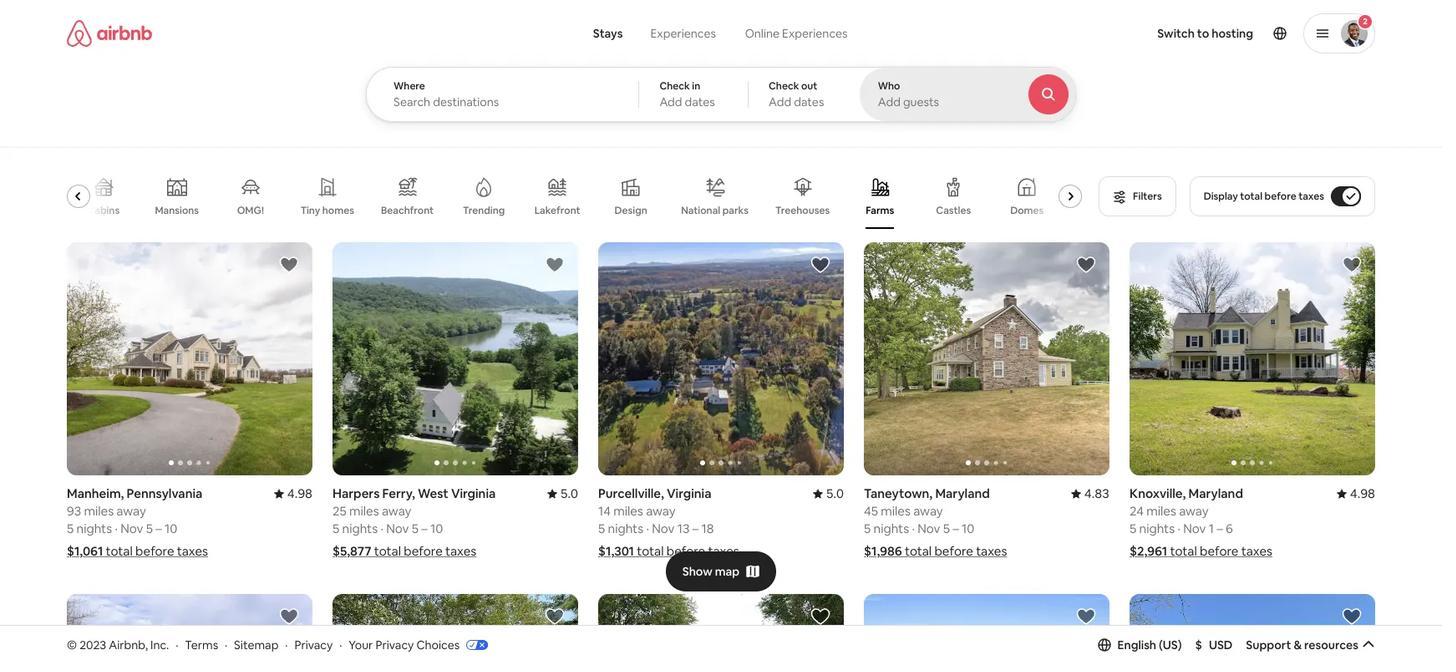 Task type: describe. For each thing, give the bounding box(es) containing it.
filters
[[1133, 190, 1162, 203]]

virginia inside harpers ferry, west virginia 25 miles away 5 nights · nov 5 – 10 $5,877 total before taxes
[[451, 486, 496, 502]]

what can we help you find? tab list
[[580, 17, 730, 50]]

harpers
[[333, 486, 380, 502]]

switch to hosting link
[[1147, 16, 1263, 51]]

nights for 14
[[608, 521, 643, 537]]

(us)
[[1159, 637, 1182, 652]]

taxes for purcellville, virginia 14 miles away 5 nights · nov 13 – 18 $1,301 total before taxes
[[708, 543, 739, 559]]

in
[[692, 79, 700, 93]]

online experiences
[[745, 26, 848, 41]]

taxes inside the display total before taxes button
[[1299, 190, 1324, 203]]

show map button
[[666, 551, 776, 591]]

nov for 93 miles away
[[120, 521, 143, 537]]

nov for 14 miles away
[[652, 521, 675, 537]]

privacy link
[[294, 637, 333, 652]]

display total before taxes
[[1204, 190, 1324, 203]]

2023
[[80, 637, 106, 652]]

· inside knoxville, maryland 24 miles away 5 nights · nov 1 – 6 $2,961 total before taxes
[[1178, 521, 1181, 537]]

nights for 45
[[874, 521, 909, 537]]

– inside harpers ferry, west virginia 25 miles away 5 nights · nov 5 – 10 $5,877 total before taxes
[[421, 521, 428, 537]]

© 2023 airbnb, inc. ·
[[67, 637, 178, 652]]

taneytown,
[[864, 486, 933, 502]]

93
[[67, 503, 81, 519]]

maryland for 24 miles away
[[1189, 486, 1243, 502]]

knoxville, maryland 24 miles away 5 nights · nov 1 – 6 $2,961 total before taxes
[[1130, 486, 1273, 559]]

– for 14 miles away
[[692, 521, 699, 537]]

show
[[682, 564, 713, 579]]

miles for 24
[[1147, 503, 1176, 519]]

lakefront
[[534, 204, 580, 217]]

english (us)
[[1118, 637, 1182, 652]]

$1,301
[[598, 543, 634, 559]]

terms
[[185, 637, 218, 652]]

2 experiences from the left
[[782, 26, 848, 41]]

switch
[[1157, 26, 1195, 41]]

5.0 out of 5 average rating image
[[813, 486, 844, 502]]

harpers ferry, west virginia 25 miles away 5 nights · nov 5 – 10 $5,877 total before taxes
[[333, 486, 496, 559]]

before for taneytown, maryland 45 miles away 5 nights · nov 5 – 10 $1,986 total before taxes
[[935, 543, 973, 559]]

nov for 24 miles away
[[1183, 521, 1206, 537]]

add to wishlist: harpers ferry, west virginia image
[[545, 255, 565, 275]]

$1,986
[[864, 543, 902, 559]]

6
[[1226, 521, 1233, 537]]

· left privacy link at bottom
[[285, 637, 288, 652]]

stays
[[593, 26, 623, 41]]

$
[[1195, 637, 1202, 652]]

taxes for taneytown, maryland 45 miles away 5 nights · nov 5 – 10 $1,986 total before taxes
[[976, 543, 1007, 559]]

support & resources
[[1246, 637, 1359, 652]]

taneytown, maryland 45 miles away 5 nights · nov 5 – 10 $1,986 total before taxes
[[864, 486, 1007, 559]]

ferry,
[[382, 486, 415, 502]]

stays button
[[580, 17, 636, 50]]

add to wishlist: taneytown, maryland image
[[1076, 255, 1096, 275]]

add to wishlist: manheim, pennsylvania image
[[279, 255, 299, 275]]

add for check out add dates
[[769, 94, 791, 109]]

miles for 45
[[881, 503, 911, 519]]

add to wishlist: marshall, virginia image
[[545, 607, 565, 627]]

25
[[333, 503, 347, 519]]

experiences button
[[636, 17, 730, 50]]

$1,061
[[67, 543, 103, 559]]

4.98 for knoxville, maryland 24 miles away 5 nights · nov 1 – 6 $2,961 total before taxes
[[1350, 486, 1375, 502]]

2 5 from the left
[[146, 521, 153, 537]]

profile element
[[888, 0, 1375, 67]]

add to wishlist: leesburg, virginia image
[[279, 607, 299, 627]]

1 5 from the left
[[67, 521, 74, 537]]

away inside harpers ferry, west virginia 25 miles away 5 nights · nov 5 – 10 $5,877 total before taxes
[[382, 503, 411, 519]]

maryland for 45 miles away
[[935, 486, 990, 502]]

· right "inc."
[[176, 637, 178, 652]]

4.98 out of 5 average rating image
[[274, 486, 313, 502]]

1
[[1209, 521, 1214, 537]]

national parks
[[681, 204, 749, 217]]

group containing national parks
[[67, 164, 1089, 229]]

total inside button
[[1240, 190, 1263, 203]]

– for 45 miles away
[[953, 521, 959, 537]]

4.83 out of 5 average rating image
[[1071, 486, 1110, 502]]

10 for 45 miles away
[[962, 521, 975, 537]]

online experiences link
[[730, 17, 862, 50]]

english
[[1118, 637, 1157, 652]]

add to wishlist: dickerson, maryland image
[[811, 607, 831, 627]]

18
[[701, 521, 714, 537]]

away for knoxville,
[[1179, 503, 1209, 519]]

24
[[1130, 503, 1144, 519]]

3 5 from the left
[[333, 521, 339, 537]]

homes
[[322, 204, 354, 217]]

farms
[[866, 204, 894, 217]]

before for purcellville, virginia 14 miles away 5 nights · nov 13 – 18 $1,301 total before taxes
[[667, 543, 705, 559]]

total for taneytown, maryland 45 miles away 5 nights · nov 5 – 10 $1,986 total before taxes
[[905, 543, 932, 559]]

inc.
[[150, 637, 169, 652]]

support & resources button
[[1246, 637, 1375, 652]]

$ usd
[[1195, 637, 1233, 652]]

sitemap
[[234, 637, 279, 652]]

who add guests
[[878, 79, 939, 109]]

omg!
[[237, 204, 264, 217]]

manheim, pennsylvania 93 miles away 5 nights · nov 5 – 10 $1,061 total before taxes
[[67, 486, 208, 559]]

castles
[[936, 204, 971, 217]]

your
[[349, 637, 373, 652]]

purcellville,
[[598, 486, 664, 502]]

west
[[418, 486, 448, 502]]

45
[[864, 503, 878, 519]]

switch to hosting
[[1157, 26, 1253, 41]]

who
[[878, 79, 900, 93]]

14
[[598, 503, 611, 519]]

support
[[1246, 637, 1291, 652]]

guests
[[903, 94, 939, 109]]

· inside taneytown, maryland 45 miles away 5 nights · nov 5 – 10 $1,986 total before taxes
[[912, 521, 915, 537]]

nov inside harpers ferry, west virginia 25 miles away 5 nights · nov 5 – 10 $5,877 total before taxes
[[386, 521, 409, 537]]

pennsylvania
[[127, 486, 202, 502]]

add to wishlist: knoxville, maryland image
[[1342, 255, 1362, 275]]



Task type: vqa. For each thing, say whether or not it's contained in the screenshot.
'PURCELLVILLE, VIRGINIA 14 MILES AWAY 5 NIGHTS · NOV 13 – 18 $1,301 TOTAL BEFORE TAXES'
yes



Task type: locate. For each thing, give the bounding box(es) containing it.
before inside purcellville, virginia 14 miles away 5 nights · nov 13 – 18 $1,301 total before taxes
[[667, 543, 705, 559]]

1 horizontal spatial check
[[769, 79, 799, 93]]

nights inside purcellville, virginia 14 miles away 5 nights · nov 13 – 18 $1,301 total before taxes
[[608, 521, 643, 537]]

1 horizontal spatial privacy
[[376, 637, 414, 652]]

2 horizontal spatial 10
[[962, 521, 975, 537]]

10 inside manheim, pennsylvania 93 miles away 5 nights · nov 5 – 10 $1,061 total before taxes
[[165, 521, 177, 537]]

taxes
[[1299, 190, 1324, 203], [177, 543, 208, 559], [445, 543, 476, 559], [708, 543, 739, 559], [976, 543, 1007, 559], [1241, 543, 1273, 559]]

experiences inside button
[[650, 26, 716, 41]]

total right $1,986
[[905, 543, 932, 559]]

2 privacy from the left
[[376, 637, 414, 652]]

before inside manheim, pennsylvania 93 miles away 5 nights · nov 5 – 10 $1,061 total before taxes
[[135, 543, 174, 559]]

5 miles from the left
[[1147, 503, 1176, 519]]

terms link
[[185, 637, 218, 652]]

miles inside purcellville, virginia 14 miles away 5 nights · nov 13 – 18 $1,301 total before taxes
[[613, 503, 643, 519]]

dates for check in add dates
[[685, 94, 715, 109]]

miles down knoxville,
[[1147, 503, 1176, 519]]

2 4.98 from the left
[[1350, 486, 1375, 502]]

add
[[660, 94, 682, 109], [769, 94, 791, 109], [878, 94, 901, 109]]

maryland inside taneytown, maryland 45 miles away 5 nights · nov 5 – 10 $1,986 total before taxes
[[935, 486, 990, 502]]

virginia up 13 at the left bottom of the page
[[667, 486, 711, 502]]

nights for 93
[[76, 521, 112, 537]]

total for knoxville, maryland 24 miles away 5 nights · nov 1 – 6 $2,961 total before taxes
[[1170, 543, 1197, 559]]

add down experiences button
[[660, 94, 682, 109]]

1 horizontal spatial 10
[[430, 521, 443, 537]]

away inside taneytown, maryland 45 miles away 5 nights · nov 5 – 10 $1,986 total before taxes
[[913, 503, 943, 519]]

miles inside manheim, pennsylvania 93 miles away 5 nights · nov 5 – 10 $1,061 total before taxes
[[84, 503, 114, 519]]

before inside button
[[1265, 190, 1297, 203]]

5.0 for purcellville, virginia 14 miles away 5 nights · nov 13 – 18 $1,301 total before taxes
[[826, 486, 844, 502]]

3 miles from the left
[[613, 503, 643, 519]]

taxes for manheim, pennsylvania 93 miles away 5 nights · nov 5 – 10 $1,061 total before taxes
[[177, 543, 208, 559]]

· left 13 at the left bottom of the page
[[646, 521, 649, 537]]

cabins
[[87, 204, 120, 217]]

total right $1,061
[[106, 543, 133, 559]]

5.0 left taneytown, at the bottom right of the page
[[826, 486, 844, 502]]

online
[[745, 26, 780, 41]]

13
[[677, 521, 690, 537]]

nights for 24
[[1139, 521, 1175, 537]]

purcellville, virginia 14 miles away 5 nights · nov 13 – 18 $1,301 total before taxes
[[598, 486, 739, 559]]

total
[[1240, 190, 1263, 203], [106, 543, 133, 559], [374, 543, 401, 559], [637, 543, 664, 559], [905, 543, 932, 559], [1170, 543, 1197, 559]]

away down ferry,
[[382, 503, 411, 519]]

1 check from the left
[[660, 79, 690, 93]]

total for purcellville, virginia 14 miles away 5 nights · nov 13 – 18 $1,301 total before taxes
[[637, 543, 664, 559]]

before down 'pennsylvania'
[[135, 543, 174, 559]]

nov inside purcellville, virginia 14 miles away 5 nights · nov 13 – 18 $1,301 total before taxes
[[652, 521, 675, 537]]

2
[[1363, 16, 1368, 27]]

1 away from the left
[[116, 503, 146, 519]]

0 horizontal spatial check
[[660, 79, 690, 93]]

away for manheim,
[[116, 503, 146, 519]]

check for check out add dates
[[769, 79, 799, 93]]

miles down taneytown, at the bottom right of the page
[[881, 503, 911, 519]]

1 4.98 from the left
[[287, 486, 313, 502]]

· down ferry,
[[381, 521, 383, 537]]

maryland inside knoxville, maryland 24 miles away 5 nights · nov 1 – 6 $2,961 total before taxes
[[1189, 486, 1243, 502]]

miles
[[84, 503, 114, 519], [349, 503, 379, 519], [613, 503, 643, 519], [881, 503, 911, 519], [1147, 503, 1176, 519]]

1 nov from the left
[[120, 521, 143, 537]]

maryland right taneytown, at the bottom right of the page
[[935, 486, 990, 502]]

none search field containing stays
[[366, 0, 1122, 122]]

privacy down add to wishlist: leesburg, virginia icon
[[294, 637, 333, 652]]

4 nov from the left
[[918, 521, 940, 537]]

miles down "harpers" at the left
[[349, 503, 379, 519]]

add for check in add dates
[[660, 94, 682, 109]]

5.0 for harpers ferry, west virginia 25 miles away 5 nights · nov 5 – 10 $5,877 total before taxes
[[560, 486, 578, 502]]

5.0 left purcellville,
[[560, 486, 578, 502]]

show map
[[682, 564, 740, 579]]

national
[[681, 204, 720, 217]]

airbnb,
[[109, 637, 148, 652]]

check for check in add dates
[[660, 79, 690, 93]]

5 away from the left
[[1179, 503, 1209, 519]]

3 nights from the left
[[608, 521, 643, 537]]

before right $1,986
[[935, 543, 973, 559]]

miles inside knoxville, maryland 24 miles away 5 nights · nov 1 – 6 $2,961 total before taxes
[[1147, 503, 1176, 519]]

miles for 14
[[613, 503, 643, 519]]

trending
[[463, 204, 505, 217]]

your privacy choices
[[349, 637, 460, 652]]

total inside taneytown, maryland 45 miles away 5 nights · nov 5 – 10 $1,986 total before taxes
[[905, 543, 932, 559]]

tiny homes
[[301, 204, 354, 217]]

out
[[801, 79, 818, 93]]

total for manheim, pennsylvania 93 miles away 5 nights · nov 5 – 10 $1,061 total before taxes
[[106, 543, 133, 559]]

miles inside taneytown, maryland 45 miles away 5 nights · nov 5 – 10 $1,986 total before taxes
[[881, 503, 911, 519]]

total right $2,961
[[1170, 543, 1197, 559]]

$5,877
[[333, 543, 372, 559]]

2 nights from the left
[[342, 521, 378, 537]]

beachfront
[[381, 204, 434, 217]]

away down purcellville,
[[646, 503, 676, 519]]

5 inside knoxville, maryland 24 miles away 5 nights · nov 1 – 6 $2,961 total before taxes
[[1130, 521, 1137, 537]]

nov for 45 miles away
[[918, 521, 940, 537]]

–
[[156, 521, 162, 537], [421, 521, 428, 537], [692, 521, 699, 537], [953, 521, 959, 537], [1217, 521, 1223, 537]]

filters button
[[1099, 176, 1176, 216]]

before down 13 at the left bottom of the page
[[667, 543, 705, 559]]

away down 'pennsylvania'
[[116, 503, 146, 519]]

dates for check out add dates
[[794, 94, 824, 109]]

· left your
[[339, 637, 342, 652]]

away
[[116, 503, 146, 519], [382, 503, 411, 519], [646, 503, 676, 519], [913, 503, 943, 519], [1179, 503, 1209, 519]]

· inside purcellville, virginia 14 miles away 5 nights · nov 13 – 18 $1,301 total before taxes
[[646, 521, 649, 537]]

– for 24 miles away
[[1217, 521, 1223, 537]]

total right $1,301
[[637, 543, 664, 559]]

1 5.0 from the left
[[560, 486, 578, 502]]

· inside manheim, pennsylvania 93 miles away 5 nights · nov 5 – 10 $1,061 total before taxes
[[115, 521, 118, 537]]

2 add from the left
[[769, 94, 791, 109]]

4 5 from the left
[[412, 521, 419, 537]]

group
[[67, 164, 1089, 229], [67, 242, 313, 476], [333, 242, 578, 476], [598, 242, 844, 476], [864, 242, 1110, 476], [1130, 242, 1375, 476], [67, 594, 313, 665], [333, 594, 578, 665], [598, 594, 844, 665], [864, 594, 1110, 665], [1130, 594, 1375, 665]]

treehouses
[[775, 204, 830, 217]]

1 virginia from the left
[[451, 486, 496, 502]]

0 horizontal spatial 4.98
[[287, 486, 313, 502]]

check
[[660, 79, 690, 93], [769, 79, 799, 93]]

nights inside knoxville, maryland 24 miles away 5 nights · nov 1 – 6 $2,961 total before taxes
[[1139, 521, 1175, 537]]

check in add dates
[[660, 79, 715, 109]]

add inside who add guests
[[878, 94, 901, 109]]

2 check from the left
[[769, 79, 799, 93]]

total inside purcellville, virginia 14 miles away 5 nights · nov 13 – 18 $1,301 total before taxes
[[637, 543, 664, 559]]

3 10 from the left
[[962, 521, 975, 537]]

5 inside purcellville, virginia 14 miles away 5 nights · nov 13 – 18 $1,301 total before taxes
[[598, 521, 605, 537]]

nov
[[120, 521, 143, 537], [386, 521, 409, 537], [652, 521, 675, 537], [918, 521, 940, 537], [1183, 521, 1206, 537]]

2 horizontal spatial add
[[878, 94, 901, 109]]

before inside knoxville, maryland 24 miles away 5 nights · nov 1 – 6 $2,961 total before taxes
[[1200, 543, 1239, 559]]

taxes inside knoxville, maryland 24 miles away 5 nights · nov 1 – 6 $2,961 total before taxes
[[1241, 543, 1273, 559]]

before for manheim, pennsylvania 93 miles away 5 nights · nov 5 – 10 $1,061 total before taxes
[[135, 543, 174, 559]]

4 – from the left
[[953, 521, 959, 537]]

miles down purcellville,
[[613, 503, 643, 519]]

dates inside check in add dates
[[685, 94, 715, 109]]

total inside manheim, pennsylvania 93 miles away 5 nights · nov 5 – 10 $1,061 total before taxes
[[106, 543, 133, 559]]

10 inside harpers ferry, west virginia 25 miles away 5 nights · nov 5 – 10 $5,877 total before taxes
[[430, 521, 443, 537]]

to
[[1197, 26, 1209, 41]]

tiny
[[301, 204, 320, 217]]

1 experiences from the left
[[650, 26, 716, 41]]

total inside harpers ferry, west virginia 25 miles away 5 nights · nov 5 – 10 $5,877 total before taxes
[[374, 543, 401, 559]]

mansions
[[155, 204, 199, 217]]

3 – from the left
[[692, 521, 699, 537]]

add to wishlist: middleburg, virginia image
[[1076, 607, 1096, 627]]

check inside check in add dates
[[660, 79, 690, 93]]

2 nov from the left
[[386, 521, 409, 537]]

total right display at the top right
[[1240, 190, 1263, 203]]

4.98 out of 5 average rating image
[[1337, 486, 1375, 502]]

4.98 for manheim, pennsylvania 93 miles away 5 nights · nov 5 – 10 $1,061 total before taxes
[[287, 486, 313, 502]]

5 – from the left
[[1217, 521, 1223, 537]]

before inside harpers ferry, west virginia 25 miles away 5 nights · nov 5 – 10 $5,877 total before taxes
[[404, 543, 443, 559]]

3 add from the left
[[878, 94, 901, 109]]

sitemap link
[[234, 637, 279, 652]]

taxes for knoxville, maryland 24 miles away 5 nights · nov 1 – 6 $2,961 total before taxes
[[1241, 543, 1273, 559]]

total inside knoxville, maryland 24 miles away 5 nights · nov 1 – 6 $2,961 total before taxes
[[1170, 543, 1197, 559]]

away inside knoxville, maryland 24 miles away 5 nights · nov 1 – 6 $2,961 total before taxes
[[1179, 503, 1209, 519]]

add to wishlist: purcellville, virginia image
[[811, 255, 831, 275]]

1 maryland from the left
[[935, 486, 990, 502]]

maryland
[[935, 486, 990, 502], [1189, 486, 1243, 502]]

nights up $5,877 on the bottom
[[342, 521, 378, 537]]

design
[[615, 204, 647, 217]]

virginia inside purcellville, virginia 14 miles away 5 nights · nov 13 – 18 $1,301 total before taxes
[[667, 486, 711, 502]]

map
[[715, 564, 740, 579]]

10 inside taneytown, maryland 45 miles away 5 nights · nov 5 – 10 $1,986 total before taxes
[[962, 521, 975, 537]]

8 5 from the left
[[1130, 521, 1137, 537]]

0 horizontal spatial 10
[[165, 521, 177, 537]]

2 – from the left
[[421, 521, 428, 537]]

5.0 out of 5 average rating image
[[547, 486, 578, 502]]

1 horizontal spatial add
[[769, 94, 791, 109]]

domes
[[1010, 204, 1044, 217]]

6 5 from the left
[[864, 521, 871, 537]]

$2,961
[[1130, 543, 1168, 559]]

english (us) button
[[1098, 637, 1182, 652]]

0 horizontal spatial add
[[660, 94, 682, 109]]

3 away from the left
[[646, 503, 676, 519]]

– inside manheim, pennsylvania 93 miles away 5 nights · nov 5 – 10 $1,061 total before taxes
[[156, 521, 162, 537]]

1 horizontal spatial virginia
[[667, 486, 711, 502]]

dates down out on the top
[[794, 94, 824, 109]]

7 5 from the left
[[943, 521, 950, 537]]

1 – from the left
[[156, 521, 162, 537]]

nov down 'pennsylvania'
[[120, 521, 143, 537]]

– inside knoxville, maryland 24 miles away 5 nights · nov 1 – 6 $2,961 total before taxes
[[1217, 521, 1223, 537]]

5 nov from the left
[[1183, 521, 1206, 537]]

4.83
[[1084, 486, 1110, 502]]

10 for 93 miles away
[[165, 521, 177, 537]]

taxes inside manheim, pennsylvania 93 miles away 5 nights · nov 5 – 10 $1,061 total before taxes
[[177, 543, 208, 559]]

4 nights from the left
[[874, 521, 909, 537]]

2 5.0 from the left
[[826, 486, 844, 502]]

5 nights from the left
[[1139, 521, 1175, 537]]

total right $5,877 on the bottom
[[374, 543, 401, 559]]

manheim,
[[67, 486, 124, 502]]

add inside check out add dates
[[769, 94, 791, 109]]

nights up $2,961
[[1139, 521, 1175, 537]]

0 horizontal spatial privacy
[[294, 637, 333, 652]]

· inside harpers ferry, west virginia 25 miles away 5 nights · nov 5 – 10 $5,877 total before taxes
[[381, 521, 383, 537]]

away inside manheim, pennsylvania 93 miles away 5 nights · nov 5 – 10 $1,061 total before taxes
[[116, 503, 146, 519]]

resources
[[1304, 637, 1359, 652]]

5 5 from the left
[[598, 521, 605, 537]]

add to wishlist: mount airy, maryland image
[[1342, 607, 1362, 627]]

nov down taneytown, at the bottom right of the page
[[918, 521, 940, 537]]

parks
[[723, 204, 749, 217]]

away for taneytown,
[[913, 503, 943, 519]]

add inside check in add dates
[[660, 94, 682, 109]]

nov left 1
[[1183, 521, 1206, 537]]

1 horizontal spatial maryland
[[1189, 486, 1243, 502]]

choices
[[416, 637, 460, 652]]

– inside purcellville, virginia 14 miles away 5 nights · nov 13 – 18 $1,301 total before taxes
[[692, 521, 699, 537]]

1 add from the left
[[660, 94, 682, 109]]

check inside check out add dates
[[769, 79, 799, 93]]

before down 1
[[1200, 543, 1239, 559]]

2 button
[[1304, 13, 1375, 53]]

2 away from the left
[[382, 503, 411, 519]]

knoxville,
[[1130, 486, 1186, 502]]

nights up $1,986
[[874, 521, 909, 537]]

virginia right west
[[451, 486, 496, 502]]

add down online experiences
[[769, 94, 791, 109]]

before right display at the top right
[[1265, 190, 1297, 203]]

nights up $1,301
[[608, 521, 643, 537]]

1 miles from the left
[[84, 503, 114, 519]]

1 horizontal spatial dates
[[794, 94, 824, 109]]

nights inside taneytown, maryland 45 miles away 5 nights · nov 5 – 10 $1,986 total before taxes
[[874, 521, 909, 537]]

2 10 from the left
[[430, 521, 443, 537]]

check left the in
[[660, 79, 690, 93]]

miles down manheim,
[[84, 503, 114, 519]]

nights up $1,061
[[76, 521, 112, 537]]

· down manheim,
[[115, 521, 118, 537]]

privacy right your
[[376, 637, 414, 652]]

1 nights from the left
[[76, 521, 112, 537]]

0 horizontal spatial dates
[[685, 94, 715, 109]]

maryland up 1
[[1189, 486, 1243, 502]]

1 horizontal spatial experiences
[[782, 26, 848, 41]]

experiences
[[650, 26, 716, 41], [782, 26, 848, 41]]

4 miles from the left
[[881, 503, 911, 519]]

2 maryland from the left
[[1189, 486, 1243, 502]]

taxes inside harpers ferry, west virginia 25 miles away 5 nights · nov 5 – 10 $5,877 total before taxes
[[445, 543, 476, 559]]

– inside taneytown, maryland 45 miles away 5 nights · nov 5 – 10 $1,986 total before taxes
[[953, 521, 959, 537]]

– for 93 miles away
[[156, 521, 162, 537]]

5.0
[[560, 486, 578, 502], [826, 486, 844, 502]]

· right "terms" link
[[225, 637, 227, 652]]

1 privacy from the left
[[294, 637, 333, 652]]

display
[[1204, 190, 1238, 203]]

0 horizontal spatial maryland
[[935, 486, 990, 502]]

· left 1
[[1178, 521, 1181, 537]]

dates down the in
[[685, 94, 715, 109]]

check left out on the top
[[769, 79, 799, 93]]

usd
[[1209, 637, 1233, 652]]

taxes inside purcellville, virginia 14 miles away 5 nights · nov 13 – 18 $1,301 total before taxes
[[708, 543, 739, 559]]

before down west
[[404, 543, 443, 559]]

dates inside check out add dates
[[794, 94, 824, 109]]

nov inside taneytown, maryland 45 miles away 5 nights · nov 5 – 10 $1,986 total before taxes
[[918, 521, 940, 537]]

virginia
[[451, 486, 496, 502], [667, 486, 711, 502]]

nov inside manheim, pennsylvania 93 miles away 5 nights · nov 5 – 10 $1,061 total before taxes
[[120, 521, 143, 537]]

check out add dates
[[769, 79, 824, 109]]

add down who at the top
[[878, 94, 901, 109]]

0 horizontal spatial 5.0
[[560, 486, 578, 502]]

nov left 13 at the left bottom of the page
[[652, 521, 675, 537]]

4 away from the left
[[913, 503, 943, 519]]

nov down ferry,
[[386, 521, 409, 537]]

2 virginia from the left
[[667, 486, 711, 502]]

before inside taneytown, maryland 45 miles away 5 nights · nov 5 – 10 $1,986 total before taxes
[[935, 543, 973, 559]]

your privacy choices link
[[349, 637, 488, 653]]

away for purcellville,
[[646, 503, 676, 519]]

2 miles from the left
[[349, 503, 379, 519]]

dates
[[685, 94, 715, 109], [794, 94, 824, 109]]

experiences up the in
[[650, 26, 716, 41]]

where
[[394, 79, 425, 93]]

nights
[[76, 521, 112, 537], [342, 521, 378, 537], [608, 521, 643, 537], [874, 521, 909, 537], [1139, 521, 1175, 537]]

©
[[67, 637, 77, 652]]

1 10 from the left
[[165, 521, 177, 537]]

stays tab panel
[[366, 67, 1122, 122]]

before for knoxville, maryland 24 miles away 5 nights · nov 1 – 6 $2,961 total before taxes
[[1200, 543, 1239, 559]]

nights inside harpers ferry, west virginia 25 miles away 5 nights · nov 5 – 10 $5,877 total before taxes
[[342, 521, 378, 537]]

3 nov from the left
[[652, 521, 675, 537]]

None search field
[[366, 0, 1122, 122]]

hosting
[[1212, 26, 1253, 41]]

privacy
[[294, 637, 333, 652], [376, 637, 414, 652]]

nov inside knoxville, maryland 24 miles away 5 nights · nov 1 – 6 $2,961 total before taxes
[[1183, 521, 1206, 537]]

10
[[165, 521, 177, 537], [430, 521, 443, 537], [962, 521, 975, 537]]

·
[[115, 521, 118, 537], [381, 521, 383, 537], [646, 521, 649, 537], [912, 521, 915, 537], [1178, 521, 1181, 537], [176, 637, 178, 652], [225, 637, 227, 652], [285, 637, 288, 652], [339, 637, 342, 652]]

0 horizontal spatial virginia
[[451, 486, 496, 502]]

&
[[1294, 637, 1302, 652]]

2 dates from the left
[[794, 94, 824, 109]]

1 horizontal spatial 4.98
[[1350, 486, 1375, 502]]

taxes inside taneytown, maryland 45 miles away 5 nights · nov 5 – 10 $1,986 total before taxes
[[976, 543, 1007, 559]]

0 horizontal spatial experiences
[[650, 26, 716, 41]]

1 dates from the left
[[685, 94, 715, 109]]

away down knoxville,
[[1179, 503, 1209, 519]]

nights inside manheim, pennsylvania 93 miles away 5 nights · nov 5 – 10 $1,061 total before taxes
[[76, 521, 112, 537]]

away down taneytown, at the bottom right of the page
[[913, 503, 943, 519]]

· down taneytown, at the bottom right of the page
[[912, 521, 915, 537]]

miles inside harpers ferry, west virginia 25 miles away 5 nights · nov 5 – 10 $5,877 total before taxes
[[349, 503, 379, 519]]

experiences right online
[[782, 26, 848, 41]]

1 horizontal spatial 5.0
[[826, 486, 844, 502]]

display total before taxes button
[[1190, 176, 1375, 216]]

miles for 93
[[84, 503, 114, 519]]

away inside purcellville, virginia 14 miles away 5 nights · nov 13 – 18 $1,301 total before taxes
[[646, 503, 676, 519]]

terms · sitemap · privacy
[[185, 637, 333, 652]]

Where field
[[394, 94, 612, 109]]



